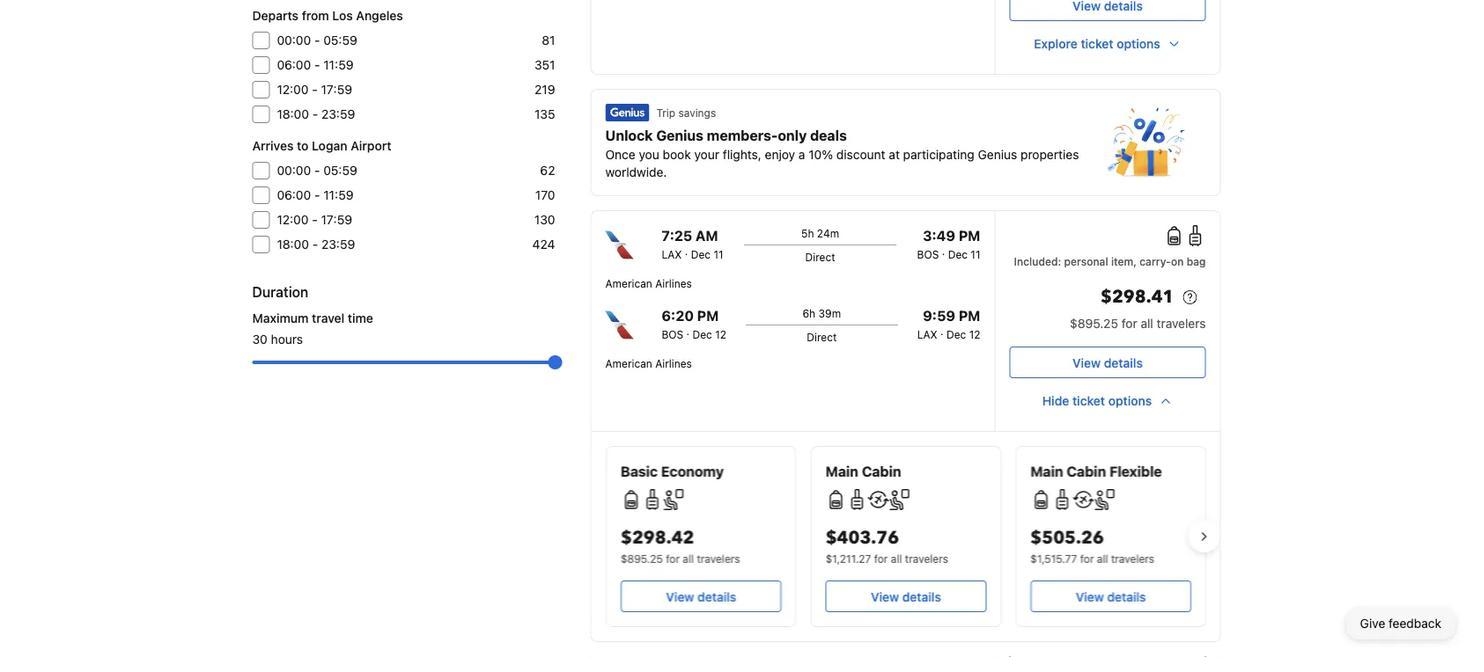 Task type: locate. For each thing, give the bounding box(es) containing it.
cabin for $505.26
[[1066, 464, 1106, 480]]

dec for 6:20
[[693, 328, 712, 341]]

all down $403.76
[[891, 553, 902, 565]]

bos inside 6:20 pm bos . dec 12
[[662, 328, 684, 341]]

11 inside 7:25 am lax . dec 11
[[714, 248, 724, 261]]

1 vertical spatial 17:59
[[321, 213, 352, 227]]

00:00 down departs
[[277, 33, 311, 48]]

0 horizontal spatial lax
[[662, 248, 682, 261]]

0 horizontal spatial 12
[[715, 328, 727, 341]]

dec down am
[[691, 248, 711, 261]]

2 00:00 from the top
[[277, 163, 311, 178]]

dec down 3:49
[[948, 248, 968, 261]]

a
[[799, 148, 805, 162]]

cabin
[[862, 464, 901, 480], [1066, 464, 1106, 480]]

0 vertical spatial american
[[605, 277, 652, 290]]

all down $298.42
[[682, 553, 694, 565]]

all for $403.76
[[891, 553, 902, 565]]

1 vertical spatial 12:00
[[277, 213, 309, 227]]

0 vertical spatial direct
[[805, 251, 835, 263]]

17:59
[[321, 82, 352, 97], [321, 213, 352, 227]]

lax
[[662, 248, 682, 261], [917, 328, 938, 341]]

1 vertical spatial bos
[[662, 328, 684, 341]]

81
[[542, 33, 555, 48]]

1 12:00 from the top
[[277, 82, 309, 97]]

0 vertical spatial 06:00 - 11:59
[[277, 58, 354, 72]]

your
[[694, 148, 720, 162]]

pm inside 6:20 pm bos . dec 12
[[697, 308, 719, 325]]

12 inside 6:20 pm bos . dec 12
[[715, 328, 727, 341]]

17:59 down logan
[[321, 213, 352, 227]]

9:59
[[923, 308, 956, 325]]

2 11 from the left
[[971, 248, 981, 261]]

lax inside 7:25 am lax . dec 11
[[662, 248, 682, 261]]

7:25
[[662, 228, 692, 244]]

view for $505.26
[[1076, 590, 1104, 605]]

1 vertical spatial airlines
[[655, 358, 692, 370]]

00:00
[[277, 33, 311, 48], [277, 163, 311, 178]]

american airlines down 6:20
[[605, 358, 692, 370]]

arrives to logan airport
[[252, 139, 391, 153]]

all inside $505.26 $1,515.77 for all travelers
[[1097, 553, 1108, 565]]

bag
[[1187, 255, 1206, 268]]

1 vertical spatial 11:59
[[323, 188, 354, 203]]

1 american from the top
[[605, 277, 652, 290]]

1 horizontal spatial main
[[1030, 464, 1063, 480]]

11 left the included: on the top of the page
[[971, 248, 981, 261]]

12 for 9:59 pm
[[969, 328, 981, 341]]

options right explore
[[1117, 37, 1160, 51]]

424
[[533, 237, 555, 252]]

for down $298.41
[[1122, 317, 1138, 331]]

dec inside 7:25 am lax . dec 11
[[691, 248, 711, 261]]

pm inside 3:49 pm bos . dec 11
[[959, 228, 981, 244]]

0 vertical spatial ticket
[[1081, 37, 1114, 51]]

12
[[715, 328, 727, 341], [969, 328, 981, 341]]

06:00 down to
[[277, 188, 311, 203]]

. for 7:25
[[685, 245, 688, 257]]

- for 351
[[314, 58, 320, 72]]

main up $505.26
[[1030, 464, 1063, 480]]

1 horizontal spatial lax
[[917, 328, 938, 341]]

05:59 down los
[[323, 33, 357, 48]]

1 vertical spatial ticket
[[1073, 394, 1105, 409]]

only
[[778, 127, 807, 144]]

18:00 - 23:59 up arrives to logan airport
[[277, 107, 355, 122]]

12:00 - 17:59 down arrives to logan airport
[[277, 213, 352, 227]]

- for 130
[[312, 213, 318, 227]]

1 horizontal spatial $895.25
[[1070, 317, 1118, 331]]

0 vertical spatial 00:00
[[277, 33, 311, 48]]

lax down 7:25
[[662, 248, 682, 261]]

1 18:00 from the top
[[277, 107, 309, 122]]

dec inside 6:20 pm bos . dec 12
[[693, 328, 712, 341]]

for for $298.42
[[666, 553, 679, 565]]

351
[[535, 58, 555, 72]]

0 vertical spatial 18:00 - 23:59
[[277, 107, 355, 122]]

airlines down 6:20 pm bos . dec 12
[[655, 358, 692, 370]]

1 horizontal spatial 11
[[971, 248, 981, 261]]

all inside $298.42 $895.25 for all travelers
[[682, 553, 694, 565]]

genius
[[656, 127, 704, 144], [978, 148, 1017, 162]]

1 vertical spatial options
[[1109, 394, 1152, 409]]

0 vertical spatial 12:00 - 17:59
[[277, 82, 352, 97]]

view down $298.42 $895.25 for all travelers
[[666, 590, 694, 605]]

06:00 - 11:59 down arrives to logan airport
[[277, 188, 354, 203]]

details down $298.42 $895.25 for all travelers
[[697, 590, 736, 605]]

region
[[591, 439, 1220, 635]]

enjoy
[[765, 148, 795, 162]]

for down $403.76
[[874, 553, 888, 565]]

give feedback button
[[1346, 609, 1456, 640]]

travelers for $298.42
[[697, 553, 740, 565]]

dec inside 3:49 pm bos . dec 11
[[948, 248, 968, 261]]

main for $505.26
[[1030, 464, 1063, 480]]

12:00 - 17:59
[[277, 82, 352, 97], [277, 213, 352, 227]]

11 down am
[[714, 248, 724, 261]]

00:00 - 05:59 down from
[[277, 33, 357, 48]]

cabin up $403.76
[[862, 464, 901, 480]]

1 05:59 from the top
[[323, 33, 357, 48]]

direct down 6h 39m
[[807, 331, 837, 343]]

participating
[[903, 148, 975, 162]]

american airlines up 6:20
[[605, 277, 692, 290]]

11:59
[[323, 58, 354, 72], [323, 188, 354, 203]]

0 vertical spatial 00:00 - 05:59
[[277, 33, 357, 48]]

economy
[[661, 464, 724, 480]]

12:00 up to
[[277, 82, 309, 97]]

- for 424
[[312, 237, 318, 252]]

0 horizontal spatial 11
[[714, 248, 724, 261]]

view details button down $298.42 $895.25 for all travelers
[[620, 581, 781, 613]]

2 12:00 from the top
[[277, 213, 309, 227]]

$1,211.27
[[825, 553, 871, 565]]

. inside 7:25 am lax . dec 11
[[685, 245, 688, 257]]

bos down 6:20
[[662, 328, 684, 341]]

included: personal item, carry-on bag
[[1014, 255, 1206, 268]]

2 17:59 from the top
[[321, 213, 352, 227]]

05:59
[[323, 33, 357, 48], [323, 163, 357, 178]]

0 vertical spatial options
[[1117, 37, 1160, 51]]

pm inside 9:59 pm lax . dec 12
[[959, 308, 981, 325]]

00:00 - 05:59 down arrives to logan airport
[[277, 163, 357, 178]]

18:00 up to
[[277, 107, 309, 122]]

06:00
[[277, 58, 311, 72], [277, 188, 311, 203]]

2 american airlines from the top
[[605, 358, 692, 370]]

1 11 from the left
[[714, 248, 724, 261]]

for inside $403.76 $1,211.27 for all travelers
[[874, 553, 888, 565]]

for inside $298.42 $895.25 for all travelers
[[666, 553, 679, 565]]

view details button down $505.26 $1,515.77 for all travelers
[[1030, 581, 1191, 613]]

ticket
[[1081, 37, 1114, 51], [1073, 394, 1105, 409]]

0 vertical spatial airlines
[[655, 277, 692, 290]]

pm for 9:59 pm
[[959, 308, 981, 325]]

direct down 5h 24m
[[805, 251, 835, 263]]

23:59 up travel in the top left of the page
[[321, 237, 355, 252]]

1 vertical spatial direct
[[807, 331, 837, 343]]

06:00 for departs
[[277, 58, 311, 72]]

duration
[[252, 284, 308, 301]]

ticket right "hide"
[[1073, 394, 1105, 409]]

once
[[605, 148, 636, 162]]

11:59 down logan
[[323, 188, 354, 203]]

1 horizontal spatial cabin
[[1066, 464, 1106, 480]]

genius left properties
[[978, 148, 1017, 162]]

view down $403.76 $1,211.27 for all travelers
[[871, 590, 899, 605]]

for down $505.26
[[1080, 553, 1094, 565]]

ticket for hide
[[1073, 394, 1105, 409]]

0 vertical spatial american airlines
[[605, 277, 692, 290]]

main up $403.76
[[825, 464, 858, 480]]

17:59 up logan
[[321, 82, 352, 97]]

11:59 down los
[[323, 58, 354, 72]]

62
[[540, 163, 555, 178]]

1 airlines from the top
[[655, 277, 692, 290]]

view details button down $403.76 $1,211.27 for all travelers
[[825, 581, 986, 613]]

lax down 9:59 on the top right of the page
[[917, 328, 938, 341]]

1 vertical spatial lax
[[917, 328, 938, 341]]

travelers
[[1157, 317, 1206, 331], [697, 553, 740, 565], [905, 553, 948, 565], [1111, 553, 1154, 565]]

cabin left flexible
[[1066, 464, 1106, 480]]

main
[[825, 464, 858, 480], [1030, 464, 1063, 480]]

05:59 down logan
[[323, 163, 357, 178]]

travelers inside $505.26 $1,515.77 for all travelers
[[1111, 553, 1154, 565]]

1 vertical spatial 06:00
[[277, 188, 311, 203]]

0 vertical spatial 11:59
[[323, 58, 354, 72]]

view details
[[1073, 356, 1143, 370], [666, 590, 736, 605], [871, 590, 941, 605], [1076, 590, 1146, 605]]

for
[[1122, 317, 1138, 331], [666, 553, 679, 565], [874, 553, 888, 565], [1080, 553, 1094, 565]]

1 horizontal spatial 12
[[969, 328, 981, 341]]

1 vertical spatial 23:59
[[321, 237, 355, 252]]

1 06:00 - 11:59 from the top
[[277, 58, 354, 72]]

genius up book
[[656, 127, 704, 144]]

0 horizontal spatial $895.25
[[620, 553, 663, 565]]

direct
[[805, 251, 835, 263], [807, 331, 837, 343]]

1 17:59 from the top
[[321, 82, 352, 97]]

dec
[[691, 248, 711, 261], [948, 248, 968, 261], [693, 328, 712, 341], [947, 328, 966, 341]]

00:00 down to
[[277, 163, 311, 178]]

ticket right explore
[[1081, 37, 1114, 51]]

all down $298.41
[[1141, 317, 1154, 331]]

1 vertical spatial 18:00 - 23:59
[[277, 237, 355, 252]]

0 vertical spatial 12:00
[[277, 82, 309, 97]]

view details up hide ticket options button
[[1073, 356, 1143, 370]]

carry-
[[1140, 255, 1171, 268]]

. for 3:49
[[942, 245, 945, 257]]

0 vertical spatial 06:00
[[277, 58, 311, 72]]

2 12:00 - 17:59 from the top
[[277, 213, 352, 227]]

1 vertical spatial 05:59
[[323, 163, 357, 178]]

2 23:59 from the top
[[321, 237, 355, 252]]

2 18:00 from the top
[[277, 237, 309, 252]]

all down $505.26
[[1097, 553, 1108, 565]]

discount
[[837, 148, 886, 162]]

pm right 9:59 on the top right of the page
[[959, 308, 981, 325]]

options up flexible
[[1109, 394, 1152, 409]]

0 vertical spatial lax
[[662, 248, 682, 261]]

pm
[[959, 228, 981, 244], [697, 308, 719, 325], [959, 308, 981, 325]]

0 vertical spatial 18:00
[[277, 107, 309, 122]]

view for $403.76
[[871, 590, 899, 605]]

1 vertical spatial 12:00 - 17:59
[[277, 213, 352, 227]]

2 00:00 - 05:59 from the top
[[277, 163, 357, 178]]

10%
[[809, 148, 833, 162]]

details down $403.76 $1,211.27 for all travelers
[[902, 590, 941, 605]]

. down 3:49
[[942, 245, 945, 257]]

airlines up 6:20
[[655, 277, 692, 290]]

00:00 - 05:59 for to
[[277, 163, 357, 178]]

00:00 for departs
[[277, 33, 311, 48]]

23:59 up logan
[[321, 107, 355, 122]]

dec down 9:59 on the top right of the page
[[947, 328, 966, 341]]

view details button for $298.42
[[620, 581, 781, 613]]

2 11:59 from the top
[[323, 188, 354, 203]]

pm right 6:20
[[697, 308, 719, 325]]

00:00 - 05:59
[[277, 33, 357, 48], [277, 163, 357, 178]]

11
[[714, 248, 724, 261], [971, 248, 981, 261]]

2 main from the left
[[1030, 464, 1063, 480]]

$1,515.77
[[1030, 553, 1077, 565]]

170
[[535, 188, 555, 203]]

. down 6:20
[[687, 325, 690, 337]]

dec for 9:59
[[947, 328, 966, 341]]

18:00 - 23:59 for from
[[277, 107, 355, 122]]

. down 9:59 on the top right of the page
[[941, 325, 944, 337]]

2 05:59 from the top
[[323, 163, 357, 178]]

. inside 9:59 pm lax . dec 12
[[941, 325, 944, 337]]

lax for 7:25 am
[[662, 248, 682, 261]]

savings
[[679, 107, 716, 119]]

options for explore ticket options
[[1117, 37, 1160, 51]]

.
[[685, 245, 688, 257], [942, 245, 945, 257], [687, 325, 690, 337], [941, 325, 944, 337]]

$403.76
[[825, 527, 899, 551]]

0 horizontal spatial bos
[[662, 328, 684, 341]]

12 inside 9:59 pm lax . dec 12
[[969, 328, 981, 341]]

all inside $403.76 $1,211.27 for all travelers
[[891, 553, 902, 565]]

$505.26 $1,515.77 for all travelers
[[1030, 527, 1154, 565]]

details for $403.76
[[902, 590, 941, 605]]

11 inside 3:49 pm bos . dec 11
[[971, 248, 981, 261]]

1 11:59 from the top
[[323, 58, 354, 72]]

bos inside 3:49 pm bos . dec 11
[[917, 248, 939, 261]]

18:00
[[277, 107, 309, 122], [277, 237, 309, 252]]

view details down $298.42 $895.25 for all travelers
[[666, 590, 736, 605]]

$895.25 down '$298.41' region
[[1070, 317, 1118, 331]]

view down $505.26 $1,515.77 for all travelers
[[1076, 590, 1104, 605]]

1 vertical spatial american airlines
[[605, 358, 692, 370]]

. inside 3:49 pm bos . dec 11
[[942, 245, 945, 257]]

view details down $403.76 $1,211.27 for all travelers
[[871, 590, 941, 605]]

2 cabin from the left
[[1066, 464, 1106, 480]]

1 vertical spatial 00:00
[[277, 163, 311, 178]]

airlines
[[655, 277, 692, 290], [655, 358, 692, 370]]

1 horizontal spatial genius
[[978, 148, 1017, 162]]

12:00 up duration
[[277, 213, 309, 227]]

options
[[1117, 37, 1160, 51], [1109, 394, 1152, 409]]

1 vertical spatial $895.25
[[620, 553, 663, 565]]

maximum
[[252, 311, 309, 326]]

1 12 from the left
[[715, 328, 727, 341]]

1 00:00 - 05:59 from the top
[[277, 33, 357, 48]]

6:20
[[662, 308, 694, 325]]

1 horizontal spatial bos
[[917, 248, 939, 261]]

lax for 9:59 pm
[[917, 328, 938, 341]]

genius image
[[605, 104, 649, 122], [605, 104, 649, 122], [1107, 107, 1185, 178]]

- for 81
[[314, 33, 320, 48]]

dec inside 9:59 pm lax . dec 12
[[947, 328, 966, 341]]

for inside $505.26 $1,515.77 for all travelers
[[1080, 553, 1094, 565]]

2 18:00 - 23:59 from the top
[[277, 237, 355, 252]]

0 vertical spatial 17:59
[[321, 82, 352, 97]]

1 06:00 from the top
[[277, 58, 311, 72]]

travelers inside $403.76 $1,211.27 for all travelers
[[905, 553, 948, 565]]

12:00 - 17:59 up arrives to logan airport
[[277, 82, 352, 97]]

1 vertical spatial 00:00 - 05:59
[[277, 163, 357, 178]]

2 american from the top
[[605, 358, 652, 370]]

hide
[[1042, 394, 1069, 409]]

view for $298.42
[[666, 590, 694, 605]]

$895.25 down $298.42
[[620, 553, 663, 565]]

1 00:00 from the top
[[277, 33, 311, 48]]

. down 7:25
[[685, 245, 688, 257]]

05:59 for logan
[[323, 163, 357, 178]]

for down $298.42
[[666, 553, 679, 565]]

0 horizontal spatial cabin
[[862, 464, 901, 480]]

flexible
[[1109, 464, 1162, 480]]

1 vertical spatial 18:00
[[277, 237, 309, 252]]

. inside 6:20 pm bos . dec 12
[[687, 325, 690, 337]]

1 cabin from the left
[[862, 464, 901, 480]]

details
[[1104, 356, 1143, 370], [697, 590, 736, 605], [902, 590, 941, 605], [1107, 590, 1146, 605]]

2 06:00 - 11:59 from the top
[[277, 188, 354, 203]]

dec down 6:20
[[693, 328, 712, 341]]

1 23:59 from the top
[[321, 107, 355, 122]]

1 vertical spatial 06:00 - 11:59
[[277, 188, 354, 203]]

0 vertical spatial 05:59
[[323, 33, 357, 48]]

view details for $298.42
[[666, 590, 736, 605]]

bos down 3:49
[[917, 248, 939, 261]]

0 vertical spatial genius
[[656, 127, 704, 144]]

0 vertical spatial bos
[[917, 248, 939, 261]]

1 18:00 - 23:59 from the top
[[277, 107, 355, 122]]

39m
[[819, 307, 841, 320]]

06:00 - 11:59
[[277, 58, 354, 72], [277, 188, 354, 203]]

18:00 - 23:59
[[277, 107, 355, 122], [277, 237, 355, 252]]

0 vertical spatial 23:59
[[321, 107, 355, 122]]

hide ticket options button
[[1010, 386, 1206, 417]]

pm right 3:49
[[959, 228, 981, 244]]

lax inside 9:59 pm lax . dec 12
[[917, 328, 938, 341]]

give
[[1360, 617, 1386, 631]]

$298.41 region
[[1010, 284, 1206, 315]]

you
[[639, 148, 659, 162]]

. for 9:59
[[941, 325, 944, 337]]

12:00 for departs
[[277, 82, 309, 97]]

06:00 - 11:59 down from
[[277, 58, 354, 72]]

view details button
[[1010, 347, 1206, 379], [620, 581, 781, 613], [825, 581, 986, 613], [1030, 581, 1191, 613]]

travelers inside $298.42 $895.25 for all travelers
[[697, 553, 740, 565]]

2 12 from the left
[[969, 328, 981, 341]]

06:00 down departs
[[277, 58, 311, 72]]

135
[[535, 107, 555, 122]]

details down $505.26 $1,515.77 for all travelers
[[1107, 590, 1146, 605]]

bos for 6:20 pm
[[662, 328, 684, 341]]

travelers for $505.26
[[1111, 553, 1154, 565]]

1 vertical spatial american
[[605, 358, 652, 370]]

18:00 up duration
[[277, 237, 309, 252]]

2 06:00 from the top
[[277, 188, 311, 203]]

1 main from the left
[[825, 464, 858, 480]]

view details button for $505.26
[[1030, 581, 1191, 613]]

1 12:00 - 17:59 from the top
[[277, 82, 352, 97]]

-
[[314, 33, 320, 48], [314, 58, 320, 72], [312, 82, 318, 97], [312, 107, 318, 122], [314, 163, 320, 178], [314, 188, 320, 203], [312, 213, 318, 227], [312, 237, 318, 252]]

0 horizontal spatial main
[[825, 464, 858, 480]]

members-
[[707, 127, 778, 144]]

18:00 - 23:59 up duration
[[277, 237, 355, 252]]

view details down $505.26 $1,515.77 for all travelers
[[1076, 590, 1146, 605]]

airport
[[351, 139, 391, 153]]

12:00
[[277, 82, 309, 97], [277, 213, 309, 227]]

travelers for $403.76
[[905, 553, 948, 565]]

06:00 for arrives
[[277, 188, 311, 203]]



Task type: vqa. For each thing, say whether or not it's contained in the screenshot.
Personal item 2
no



Task type: describe. For each thing, give the bounding box(es) containing it.
17:59 for logan
[[321, 213, 352, 227]]

explore
[[1034, 37, 1078, 51]]

06:00 - 11:59 for to
[[277, 188, 354, 203]]

trip
[[657, 107, 676, 119]]

- for 170
[[314, 188, 320, 203]]

219
[[535, 82, 555, 97]]

los
[[332, 8, 353, 23]]

main for $403.76
[[825, 464, 858, 480]]

arrives
[[252, 139, 294, 153]]

1 vertical spatial genius
[[978, 148, 1017, 162]]

give feedback
[[1360, 617, 1442, 631]]

departs
[[252, 8, 299, 23]]

6:20 pm bos . dec 12
[[662, 308, 727, 341]]

12:00 for arrives
[[277, 213, 309, 227]]

main cabin flexible
[[1030, 464, 1162, 480]]

am
[[696, 228, 718, 244]]

travel
[[312, 311, 345, 326]]

included:
[[1014, 255, 1061, 268]]

dec for 7:25
[[691, 248, 711, 261]]

main cabin
[[825, 464, 901, 480]]

region containing $298.42
[[591, 439, 1220, 635]]

properties
[[1021, 148, 1079, 162]]

on
[[1171, 255, 1184, 268]]

flights,
[[723, 148, 762, 162]]

18:00 for arrives
[[277, 237, 309, 252]]

all for $298.42
[[682, 553, 694, 565]]

pm for 6:20 pm
[[697, 308, 719, 325]]

23:59 for los
[[321, 107, 355, 122]]

$505.26
[[1030, 527, 1104, 551]]

17:59 for los
[[321, 82, 352, 97]]

basic
[[620, 464, 657, 480]]

5h
[[801, 227, 814, 240]]

details for $298.42
[[697, 590, 736, 605]]

feedback
[[1389, 617, 1442, 631]]

ticket for explore
[[1081, 37, 1114, 51]]

3:49 pm bos . dec 11
[[917, 228, 981, 261]]

bos for 3:49 pm
[[917, 248, 939, 261]]

- for 219
[[312, 82, 318, 97]]

for for $403.76
[[874, 553, 888, 565]]

hide ticket options
[[1042, 394, 1152, 409]]

$403.76 $1,211.27 for all travelers
[[825, 527, 948, 565]]

logan
[[312, 139, 347, 153]]

personal
[[1064, 255, 1108, 268]]

dec for 3:49
[[948, 248, 968, 261]]

1 american airlines from the top
[[605, 277, 692, 290]]

deals
[[810, 127, 847, 144]]

23:59 for logan
[[321, 237, 355, 252]]

12:00 - 17:59 for from
[[277, 82, 352, 97]]

view details button for $403.76
[[825, 581, 986, 613]]

view details for $403.76
[[871, 590, 941, 605]]

$298.42
[[620, 527, 694, 551]]

. for 6:20
[[687, 325, 690, 337]]

$298.42 $895.25 for all travelers
[[620, 527, 740, 565]]

direct for 9:59
[[807, 331, 837, 343]]

details up hide ticket options button
[[1104, 356, 1143, 370]]

explore ticket options
[[1034, 37, 1160, 51]]

angeles
[[356, 8, 403, 23]]

30
[[252, 332, 268, 347]]

explore ticket options button
[[1010, 28, 1206, 60]]

06:00 - 11:59 for from
[[277, 58, 354, 72]]

- for 62
[[314, 163, 320, 178]]

18:00 for departs
[[277, 107, 309, 122]]

time
[[348, 311, 373, 326]]

item,
[[1111, 255, 1137, 268]]

11 for am
[[714, 248, 724, 261]]

view up hide ticket options
[[1073, 356, 1101, 370]]

all for $505.26
[[1097, 553, 1108, 565]]

6h 39m
[[803, 307, 841, 320]]

12:00 - 17:59 for to
[[277, 213, 352, 227]]

at
[[889, 148, 900, 162]]

trip savings
[[657, 107, 716, 119]]

00:00 for arrives
[[277, 163, 311, 178]]

view details button up hide ticket options button
[[1010, 347, 1206, 379]]

for for $505.26
[[1080, 553, 1094, 565]]

130
[[534, 213, 555, 227]]

unlock genius members-only deals once you book your flights, enjoy a 10% discount at participating genius properties worldwide.
[[605, 127, 1079, 180]]

$895.25 for all travelers
[[1070, 317, 1206, 331]]

11:59 for los
[[323, 58, 354, 72]]

2 airlines from the top
[[655, 358, 692, 370]]

0 vertical spatial $895.25
[[1070, 317, 1118, 331]]

6h
[[803, 307, 816, 320]]

worldwide.
[[605, 165, 667, 180]]

view details for $505.26
[[1076, 590, 1146, 605]]

departs from los angeles
[[252, 8, 403, 23]]

book
[[663, 148, 691, 162]]

18:00 - 23:59 for to
[[277, 237, 355, 252]]

$298.41
[[1101, 285, 1174, 310]]

direct for 3:49
[[805, 251, 835, 263]]

5h 24m
[[801, 227, 839, 240]]

to
[[297, 139, 309, 153]]

cabin for $403.76
[[862, 464, 901, 480]]

11:59 for logan
[[323, 188, 354, 203]]

9:59 pm lax . dec 12
[[917, 308, 981, 341]]

7:25 am lax . dec 11
[[662, 228, 724, 261]]

11 for pm
[[971, 248, 981, 261]]

from
[[302, 8, 329, 23]]

24m
[[817, 227, 839, 240]]

- for 135
[[312, 107, 318, 122]]

05:59 for los
[[323, 33, 357, 48]]

$895.25 inside $298.42 $895.25 for all travelers
[[620, 553, 663, 565]]

unlock
[[605, 127, 653, 144]]

options for hide ticket options
[[1109, 394, 1152, 409]]

details for $505.26
[[1107, 590, 1146, 605]]

0 horizontal spatial genius
[[656, 127, 704, 144]]

12 for 6:20 pm
[[715, 328, 727, 341]]

hours
[[271, 332, 303, 347]]

maximum travel time 30 hours
[[252, 311, 373, 347]]

pm for 3:49 pm
[[959, 228, 981, 244]]

3:49
[[923, 228, 956, 244]]

00:00 - 05:59 for from
[[277, 33, 357, 48]]

basic economy
[[620, 464, 724, 480]]



